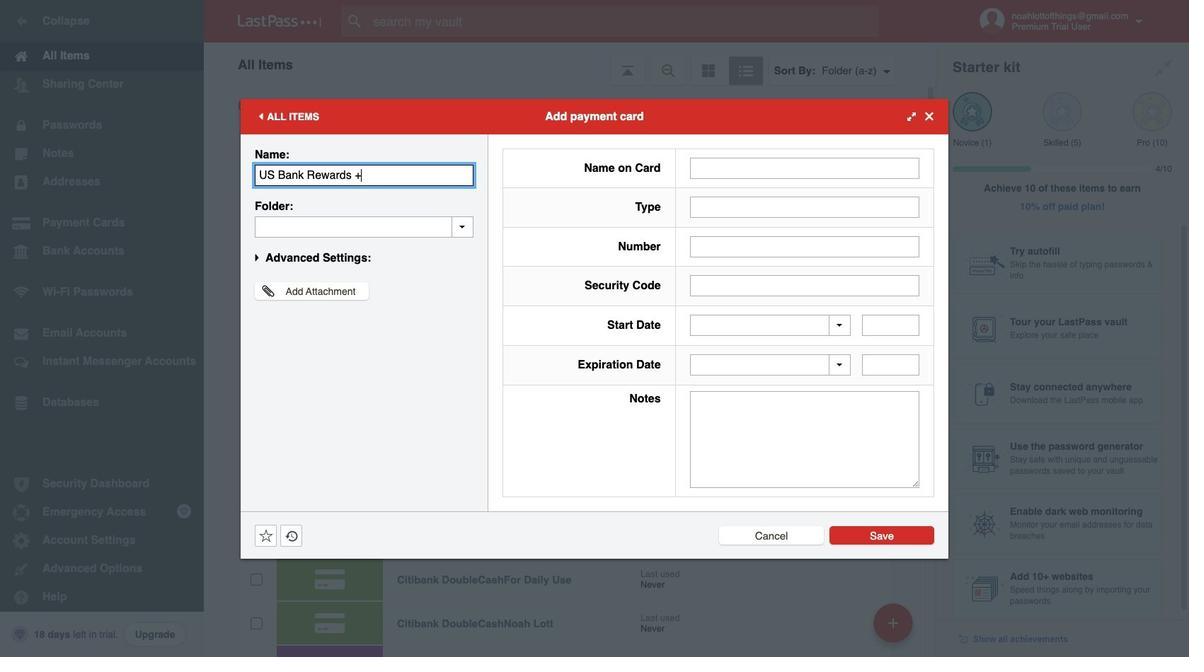 Task type: vqa. For each thing, say whether or not it's contained in the screenshot.
Clear Search "icon" in the top of the page
no



Task type: describe. For each thing, give the bounding box(es) containing it.
Search search field
[[341, 6, 907, 37]]

main navigation navigation
[[0, 0, 204, 658]]

new item navigation
[[869, 600, 922, 658]]

new item image
[[888, 618, 898, 628]]



Task type: locate. For each thing, give the bounding box(es) containing it.
dialog
[[241, 99, 949, 559]]

vault options navigation
[[204, 42, 936, 85]]

None text field
[[255, 165, 474, 186], [255, 216, 474, 238], [690, 391, 920, 488], [255, 165, 474, 186], [255, 216, 474, 238], [690, 391, 920, 488]]

lastpass image
[[238, 15, 321, 28]]

None text field
[[690, 158, 920, 179], [690, 197, 920, 218], [690, 236, 920, 258], [690, 276, 920, 297], [862, 315, 920, 336], [862, 355, 920, 376], [690, 158, 920, 179], [690, 197, 920, 218], [690, 236, 920, 258], [690, 276, 920, 297], [862, 315, 920, 336], [862, 355, 920, 376]]

search my vault text field
[[341, 6, 907, 37]]



